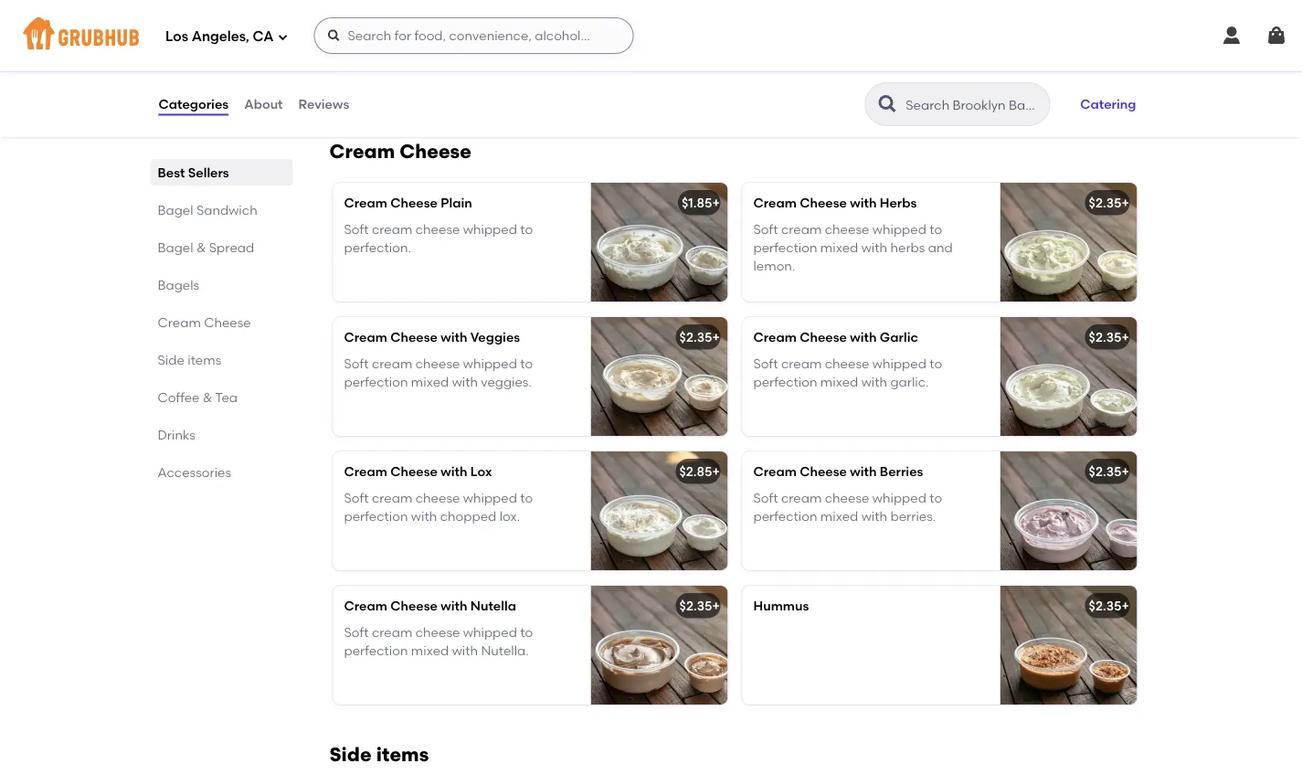 Task type: describe. For each thing, give the bounding box(es) containing it.
cheese for cream cheese with herbs
[[825, 221, 870, 237]]

cheese inside cream cheese 'tab'
[[204, 314, 251, 330]]

cheese for cream cheese with veggies
[[390, 330, 438, 345]]

onion bagel with a slice of mild cheddar.
[[344, 22, 537, 56]]

ca
[[253, 28, 274, 45]]

catering
[[1081, 96, 1136, 112]]

soft for soft cream cheese whipped to perfection mixed with herbs and lemon.
[[754, 221, 778, 237]]

& for spread
[[196, 239, 206, 255]]

spread
[[209, 239, 254, 255]]

cream for cream cheese plain
[[344, 195, 387, 211]]

$2.35 for soft cream cheese whipped to perfection mixed with herbs and lemon.
[[1089, 195, 1122, 211]]

coffee & tea tab
[[158, 388, 286, 407]]

soft for soft cream cheese whipped to perfection mixed with berries.
[[754, 490, 778, 505]]

garlic.
[[891, 374, 929, 390]]

lox.
[[500, 508, 520, 524]]

to for soft cream cheese whipped to perfection mixed with herbs and lemon.
[[930, 221, 943, 237]]

herbs
[[891, 240, 925, 255]]

with up soft cream cheese whipped to perfection mixed with veggies.
[[441, 330, 467, 345]]

to for soft cream cheese whipped to perfection mixed with veggies.
[[520, 356, 533, 371]]

to for soft cream cheese whipped to perfection mixed with garlic.
[[930, 356, 943, 371]]

cream cheese with garlic image
[[1000, 317, 1137, 436]]

$2.35 for soft cream cheese whipped to perfection mixed with veggies.
[[680, 330, 712, 345]]

cream for cream cheese with herbs
[[754, 195, 797, 211]]

coffee & tea
[[158, 389, 238, 405]]

with inside soft cream cheese whipped to perfection mixed with nutella.
[[452, 643, 478, 658]]

cream inside 'tab'
[[158, 314, 201, 330]]

best sellers tab
[[158, 163, 286, 182]]

cream for soft cream cheese whipped to perfection mixed with herbs and lemon.
[[781, 221, 822, 237]]

onion
[[344, 22, 382, 38]]

+ for soft cream cheese whipped to perfection.
[[712, 195, 720, 211]]

1 horizontal spatial svg image
[[327, 28, 341, 43]]

soft for soft cream cheese whipped to perfection with chopped lox.
[[344, 490, 369, 505]]

and
[[928, 240, 953, 255]]

cream for cream cheese with nutella
[[344, 598, 387, 614]]

cheese for cream cheese with nutella
[[390, 598, 438, 614]]

herbs
[[880, 195, 917, 211]]

bagel
[[385, 22, 421, 38]]

veggies
[[470, 330, 520, 345]]

cream for soft cream cheese whipped to perfection with chopped lox.
[[372, 490, 413, 505]]

with inside soft cream cheese whipped to perfection mixed with berries.
[[862, 508, 888, 524]]

nutella
[[471, 598, 516, 614]]

berries
[[880, 464, 923, 480]]

1 horizontal spatial side
[[329, 743, 372, 767]]

with inside soft cream cheese whipped to perfection mixed with veggies.
[[452, 374, 478, 390]]

cream cheese with nutella image
[[591, 586, 728, 705]]

categories button
[[158, 71, 230, 137]]

cream cheese with lox
[[344, 464, 492, 480]]

cream for cream cheese with veggies
[[344, 330, 387, 345]]

perfection for soft cream cheese whipped to perfection mixed with berries.
[[754, 508, 818, 524]]

perfection for soft cream cheese whipped to perfection mixed with herbs and lemon.
[[754, 240, 818, 255]]

catering button
[[1072, 84, 1145, 124]]

plain
[[441, 195, 472, 211]]

cheese for cream cheese with lox
[[416, 490, 460, 505]]

about
[[244, 96, 283, 112]]

side items inside tab
[[158, 352, 221, 367]]

cream cheese with veggies image
[[591, 317, 728, 436]]

best sellers
[[158, 165, 229, 180]]

hummus image
[[1000, 586, 1137, 705]]

0 horizontal spatial svg image
[[277, 32, 288, 42]]

bagel & spread
[[158, 239, 254, 255]]

mild
[[510, 22, 537, 38]]

lemon.
[[754, 258, 795, 274]]

with left 'berries'
[[850, 464, 877, 480]]

soft for soft cream cheese whipped to perfection mixed with garlic.
[[754, 356, 778, 371]]

bagel sandwich
[[158, 202, 257, 218]]

cheese for cream cheese with garlic
[[825, 356, 870, 371]]

perfection for soft cream cheese whipped to perfection with chopped lox.
[[344, 508, 408, 524]]

1 horizontal spatial side items
[[329, 743, 429, 767]]

$2.35 for soft cream cheese whipped to perfection mixed with garlic.
[[1089, 330, 1122, 345]]

perfection.
[[344, 240, 411, 255]]

main navigation navigation
[[0, 0, 1302, 71]]

1 horizontal spatial items
[[376, 743, 429, 767]]

cream cheese tab
[[158, 313, 286, 332]]

cheese up plain
[[400, 140, 472, 163]]

search icon image
[[877, 93, 899, 115]]

to for soft cream cheese whipped to perfection mixed with nutella.
[[520, 624, 533, 640]]

mixed for veggies.
[[411, 374, 449, 390]]

with inside soft cream cheese whipped to perfection with chopped lox.
[[411, 508, 437, 524]]

with left garlic
[[850, 330, 877, 345]]

los
[[165, 28, 188, 45]]

soft cream cheese whipped to perfection mixed with veggies.
[[344, 356, 533, 390]]

cream for cream cheese with garlic
[[754, 330, 797, 345]]

$1.85
[[682, 195, 712, 211]]

coffee
[[158, 389, 200, 405]]

bagels
[[158, 277, 199, 292]]

with inside soft cream cheese whipped to perfection mixed with herbs and lemon.
[[862, 240, 888, 255]]

with inside onion bagel with a slice of mild cheddar.
[[424, 22, 450, 38]]

whipped for cream cheese with veggies
[[463, 356, 517, 371]]

drinks
[[158, 427, 195, 442]]

cheese for cream cheese plain
[[390, 195, 438, 211]]

bagels tab
[[158, 275, 286, 294]]

cream cheese with herbs
[[754, 195, 917, 211]]

cream cheese with garlic
[[754, 330, 918, 345]]

soft for soft cream cheese whipped to perfection mixed with veggies.
[[344, 356, 369, 371]]

cream for cream cheese with berries
[[754, 464, 797, 480]]

hummus
[[754, 598, 809, 614]]

slice
[[464, 22, 492, 38]]

nutella.
[[481, 643, 529, 658]]

reviews
[[298, 96, 349, 112]]

about button
[[243, 71, 284, 137]]

sandwich
[[196, 202, 257, 218]]

soft for soft cream cheese whipped to perfection mixed with nutella.
[[344, 624, 369, 640]]

bagel & spread tab
[[158, 238, 286, 257]]

$2.35 for soft cream cheese whipped to perfection mixed with berries.
[[1089, 464, 1122, 480]]

cream for cream cheese with lox
[[344, 464, 387, 480]]

tea
[[215, 389, 238, 405]]

+ for soft cream cheese whipped to perfection mixed with berries.
[[1122, 464, 1130, 480]]

whipped for cream cheese with lox
[[463, 490, 517, 505]]

cheese for cream cheese with garlic
[[800, 330, 847, 345]]

mixed for herbs
[[821, 240, 858, 255]]

cheese for cream cheese with nutella
[[416, 624, 460, 640]]

perfection for soft cream cheese whipped to perfection mixed with garlic.
[[754, 374, 818, 390]]

onion bagel with a slice of mild cheddar. button
[[333, 0, 728, 103]]

whipped for cream cheese plain
[[463, 221, 517, 237]]

los angeles, ca
[[165, 28, 274, 45]]

$2.35 + for soft cream cheese whipped to perfection mixed with veggies.
[[680, 330, 720, 345]]

cheese for cream cheese with berries
[[825, 490, 870, 505]]



Task type: vqa. For each thing, say whether or not it's contained in the screenshot.
vowed
no



Task type: locate. For each thing, give the bounding box(es) containing it.
with left a
[[424, 22, 450, 38]]

bagel for bagel & spread
[[158, 239, 193, 255]]

whipped up berries.
[[873, 490, 927, 505]]

perfection for soft cream cheese whipped to perfection mixed with veggies.
[[344, 374, 408, 390]]

to for soft cream cheese whipped to perfection with chopped lox.
[[520, 490, 533, 505]]

mixed down cream cheese with berries
[[821, 508, 858, 524]]

0 horizontal spatial cream cheese
[[158, 314, 251, 330]]

cheese inside soft cream cheese whipped to perfection.
[[416, 221, 460, 237]]

categories
[[159, 96, 229, 112]]

soft inside soft cream cheese whipped to perfection mixed with garlic.
[[754, 356, 778, 371]]

berries.
[[891, 508, 936, 524]]

soft up perfection.
[[344, 221, 369, 237]]

bagel up bagels
[[158, 239, 193, 255]]

soft for soft cream cheese whipped to perfection.
[[344, 221, 369, 237]]

with left the lox
[[441, 464, 467, 480]]

with left veggies.
[[452, 374, 478, 390]]

mixed inside soft cream cheese whipped to perfection mixed with berries.
[[821, 508, 858, 524]]

cream inside soft cream cheese whipped to perfection with chopped lox.
[[372, 490, 413, 505]]

cream cheese plain
[[344, 195, 472, 211]]

soft cream cheese whipped to perfection mixed with herbs and lemon.
[[754, 221, 953, 274]]

1 vertical spatial bagel
[[158, 239, 193, 255]]

cream for soft cream cheese whipped to perfection mixed with nutella.
[[372, 624, 413, 640]]

whipped inside soft cream cheese whipped to perfection mixed with nutella.
[[463, 624, 517, 640]]

perfection
[[754, 240, 818, 255], [344, 374, 408, 390], [754, 374, 818, 390], [344, 508, 408, 524], [754, 508, 818, 524], [344, 643, 408, 658]]

soft down cream cheese with berries
[[754, 490, 778, 505]]

$2.35 + for soft cream cheese whipped to perfection mixed with berries.
[[1089, 464, 1130, 480]]

soft down cream cheese with lox
[[344, 490, 369, 505]]

0 vertical spatial side
[[158, 352, 184, 367]]

perfection inside soft cream cheese whipped to perfection mixed with garlic.
[[754, 374, 818, 390]]

cheese
[[416, 221, 460, 237], [825, 221, 870, 237], [416, 356, 460, 371], [825, 356, 870, 371], [416, 490, 460, 505], [825, 490, 870, 505], [416, 624, 460, 640]]

whipped inside soft cream cheese whipped to perfection with chopped lox.
[[463, 490, 517, 505]]

to inside soft cream cheese whipped to perfection mixed with garlic.
[[930, 356, 943, 371]]

soft cream cheese whipped to perfection mixed with garlic.
[[754, 356, 943, 390]]

to inside soft cream cheese whipped to perfection mixed with nutella.
[[520, 624, 533, 640]]

svg image inside main navigation navigation
[[1221, 25, 1243, 47]]

soft inside soft cream cheese whipped to perfection mixed with herbs and lemon.
[[754, 221, 778, 237]]

soft inside soft cream cheese whipped to perfection.
[[344, 221, 369, 237]]

perfection up lemon.
[[754, 240, 818, 255]]

soft up lemon.
[[754, 221, 778, 237]]

cheese up soft cream cheese whipped to perfection mixed with veggies.
[[390, 330, 438, 345]]

$2.85
[[679, 464, 712, 480]]

cream inside soft cream cheese whipped to perfection mixed with berries.
[[781, 490, 822, 505]]

whipped for cream cheese with berries
[[873, 490, 927, 505]]

2 horizontal spatial svg image
[[1266, 25, 1288, 47]]

to inside soft cream cheese whipped to perfection mixed with herbs and lemon.
[[930, 221, 943, 237]]

cream cheese with berries
[[754, 464, 923, 480]]

with left 'chopped'
[[411, 508, 437, 524]]

Search Brooklyn Bagel Bakery search field
[[904, 96, 1044, 113]]

+ for soft cream cheese whipped to perfection mixed with veggies.
[[712, 330, 720, 345]]

mixed inside soft cream cheese whipped to perfection mixed with garlic.
[[821, 374, 858, 390]]

cream cheese with berries image
[[1000, 452, 1137, 571]]

cream for soft cream cheese whipped to perfection.
[[372, 221, 413, 237]]

whipped
[[463, 221, 517, 237], [873, 221, 927, 237], [463, 356, 517, 371], [873, 356, 927, 371], [463, 490, 517, 505], [873, 490, 927, 505], [463, 624, 517, 640]]

cream inside soft cream cheese whipped to perfection mixed with garlic.
[[781, 356, 822, 371]]

1 vertical spatial cream cheese
[[158, 314, 251, 330]]

cream up perfection.
[[344, 195, 387, 211]]

cream up soft cream cheese whipped to perfection mixed with nutella.
[[344, 598, 387, 614]]

0 vertical spatial &
[[196, 239, 206, 255]]

with left berries.
[[862, 508, 888, 524]]

cream cheese with nutella
[[344, 598, 516, 614]]

perfection inside soft cream cheese whipped to perfection with chopped lox.
[[344, 508, 408, 524]]

with inside soft cream cheese whipped to perfection mixed with garlic.
[[862, 374, 888, 390]]

1 vertical spatial side items
[[329, 743, 429, 767]]

1 vertical spatial side
[[329, 743, 372, 767]]

veggies.
[[481, 374, 532, 390]]

whipped for cream cheese with herbs
[[873, 221, 927, 237]]

drinks tab
[[158, 425, 286, 444]]

cheese inside soft cream cheese whipped to perfection mixed with veggies.
[[416, 356, 460, 371]]

cream down cream cheese with veggies
[[372, 356, 413, 371]]

whipped inside soft cream cheese whipped to perfection mixed with herbs and lemon.
[[873, 221, 927, 237]]

mixed inside soft cream cheese whipped to perfection mixed with herbs and lemon.
[[821, 240, 858, 255]]

cheese for cream cheese with lox
[[390, 464, 438, 480]]

cream cheese plain image
[[591, 183, 728, 302]]

cream cheese with veggies
[[344, 330, 520, 345]]

perfection inside soft cream cheese whipped to perfection mixed with nutella.
[[344, 643, 408, 658]]

mixed down cream cheese with herbs
[[821, 240, 858, 255]]

cream inside soft cream cheese whipped to perfection mixed with herbs and lemon.
[[781, 221, 822, 237]]

cheese inside soft cream cheese whipped to perfection mixed with berries.
[[825, 490, 870, 505]]

2 bagel from the top
[[158, 239, 193, 255]]

soft down cream cheese with garlic
[[754, 356, 778, 371]]

cream cheese inside cream cheese 'tab'
[[158, 314, 251, 330]]

bagel for bagel sandwich
[[158, 202, 193, 218]]

a
[[453, 22, 461, 38]]

cheese down cream cheese with garlic
[[825, 356, 870, 371]]

to
[[520, 221, 533, 237], [930, 221, 943, 237], [520, 356, 533, 371], [930, 356, 943, 371], [520, 490, 533, 505], [930, 490, 943, 505], [520, 624, 533, 640]]

whipped up "herbs"
[[873, 221, 927, 237]]

best
[[158, 165, 185, 180]]

whipped up veggies.
[[463, 356, 517, 371]]

with left garlic.
[[862, 374, 888, 390]]

perfection inside soft cream cheese whipped to perfection mixed with veggies.
[[344, 374, 408, 390]]

perfection down cream cheese with berries
[[754, 508, 818, 524]]

svg image
[[1266, 25, 1288, 47], [327, 28, 341, 43], [277, 32, 288, 42]]

cheese down cream cheese with nutella
[[416, 624, 460, 640]]

Search for food, convenience, alcohol... search field
[[314, 17, 634, 54]]

cream for soft cream cheese whipped to perfection mixed with berries.
[[781, 490, 822, 505]]

angeles,
[[192, 28, 249, 45]]

cream down cream cheese with berries
[[781, 490, 822, 505]]

0 vertical spatial items
[[188, 352, 221, 367]]

$2.35 for soft cream cheese whipped to perfection mixed with nutella.
[[680, 598, 712, 614]]

& left "spread" on the left top
[[196, 239, 206, 255]]

cream up soft cream cheese whipped to perfection with chopped lox.
[[344, 464, 387, 480]]

& for tea
[[203, 389, 212, 405]]

cream down lemon.
[[754, 330, 797, 345]]

bagel sandwich tab
[[158, 200, 286, 219]]

0 vertical spatial bagel
[[158, 202, 193, 218]]

svg image
[[1221, 25, 1243, 47], [693, 68, 715, 90]]

cheddar.
[[344, 41, 400, 56]]

cheese inside soft cream cheese whipped to perfection mixed with herbs and lemon.
[[825, 221, 870, 237]]

whipped for cream cheese with nutella
[[463, 624, 517, 640]]

items
[[188, 352, 221, 367], [376, 743, 429, 767]]

to inside soft cream cheese whipped to perfection.
[[520, 221, 533, 237]]

to inside soft cream cheese whipped to perfection mixed with veggies.
[[520, 356, 533, 371]]

cream for soft cream cheese whipped to perfection mixed with veggies.
[[372, 356, 413, 371]]

to for soft cream cheese whipped to perfection.
[[520, 221, 533, 237]]

cream up soft cream cheese whipped to perfection mixed with veggies.
[[344, 330, 387, 345]]

bagel
[[158, 202, 193, 218], [158, 239, 193, 255]]

of
[[495, 22, 507, 38]]

chopped
[[440, 508, 497, 524]]

$2.85 +
[[679, 464, 720, 480]]

$2.35 +
[[1089, 195, 1130, 211], [680, 330, 720, 345], [1089, 330, 1130, 345], [1089, 464, 1130, 480], [680, 598, 720, 614], [1089, 598, 1130, 614]]

perfection down cream cheese with garlic
[[754, 374, 818, 390]]

with left nutella.
[[452, 643, 478, 658]]

& left tea on the bottom of page
[[203, 389, 212, 405]]

with up soft cream cheese whipped to perfection mixed with nutella.
[[441, 598, 467, 614]]

1 bagel from the top
[[158, 202, 193, 218]]

soft inside soft cream cheese whipped to perfection mixed with nutella.
[[344, 624, 369, 640]]

to inside soft cream cheese whipped to perfection mixed with berries.
[[930, 490, 943, 505]]

1 vertical spatial svg image
[[693, 68, 715, 90]]

cream down bagels
[[158, 314, 201, 330]]

soft cream cheese whipped to perfection mixed with nutella.
[[344, 624, 533, 658]]

mixed for berries.
[[821, 508, 858, 524]]

cheese inside soft cream cheese whipped to perfection mixed with garlic.
[[825, 356, 870, 371]]

side items
[[158, 352, 221, 367], [329, 743, 429, 767]]

side inside side items tab
[[158, 352, 184, 367]]

cream
[[329, 140, 395, 163], [344, 195, 387, 211], [754, 195, 797, 211], [158, 314, 201, 330], [344, 330, 387, 345], [754, 330, 797, 345], [344, 464, 387, 480], [754, 464, 797, 480], [344, 598, 387, 614]]

reviews button
[[298, 71, 350, 137]]

0 vertical spatial svg image
[[1221, 25, 1243, 47]]

soft down cream cheese with veggies
[[344, 356, 369, 371]]

soft inside soft cream cheese whipped to perfection mixed with veggies.
[[344, 356, 369, 371]]

cream inside soft cream cheese whipped to perfection mixed with veggies.
[[372, 356, 413, 371]]

cheese
[[400, 140, 472, 163], [390, 195, 438, 211], [800, 195, 847, 211], [204, 314, 251, 330], [390, 330, 438, 345], [800, 330, 847, 345], [390, 464, 438, 480], [800, 464, 847, 480], [390, 598, 438, 614]]

perfection down cream cheese with lox
[[344, 508, 408, 524]]

side items tab
[[158, 350, 286, 369]]

cheese for cream cheese with herbs
[[800, 195, 847, 211]]

mixed for garlic.
[[821, 374, 858, 390]]

bagel inside tab
[[158, 239, 193, 255]]

cream cheese with herbs image
[[1000, 183, 1137, 302]]

with left the 'herbs' at the right of page
[[850, 195, 877, 211]]

$2.35 + for soft cream cheese whipped to perfection mixed with garlic.
[[1089, 330, 1130, 345]]

whipped inside soft cream cheese whipped to perfection mixed with berries.
[[873, 490, 927, 505]]

perfection down cream cheese with veggies
[[344, 374, 408, 390]]

cheese down cream cheese with berries
[[825, 490, 870, 505]]

0 vertical spatial side items
[[158, 352, 221, 367]]

accessories tab
[[158, 462, 286, 482]]

whipped up nutella.
[[463, 624, 517, 640]]

1 horizontal spatial cream cheese
[[329, 140, 472, 163]]

1 vertical spatial items
[[376, 743, 429, 767]]

$2.35
[[1089, 195, 1122, 211], [680, 330, 712, 345], [1089, 330, 1122, 345], [1089, 464, 1122, 480], [680, 598, 712, 614], [1089, 598, 1122, 614]]

$2.35 + for soft cream cheese whipped to perfection mixed with herbs and lemon.
[[1089, 195, 1130, 211]]

mixed down cream cheese with veggies
[[411, 374, 449, 390]]

cheese for cream cheese with berries
[[800, 464, 847, 480]]

accessories
[[158, 464, 231, 480]]

cream down cream cheese with nutella
[[372, 624, 413, 640]]

perfection down cream cheese with nutella
[[344, 643, 408, 658]]

$2.35 + for soft cream cheese whipped to perfection mixed with nutella.
[[680, 598, 720, 614]]

cheese down cream cheese with lox
[[416, 490, 460, 505]]

sellers
[[188, 165, 229, 180]]

bagel down best
[[158, 202, 193, 218]]

to inside soft cream cheese whipped to perfection with chopped lox.
[[520, 490, 533, 505]]

cream up perfection.
[[372, 221, 413, 237]]

cheese down plain
[[416, 221, 460, 237]]

soft cream cheese whipped to perfection.
[[344, 221, 533, 255]]

cream up lemon.
[[754, 195, 797, 211]]

cheese onion bagel image
[[591, 0, 728, 103]]

mixed for nutella.
[[411, 643, 449, 658]]

+ for soft cream cheese whipped to perfection mixed with herbs and lemon.
[[1122, 195, 1130, 211]]

cheese down cream cheese with veggies
[[416, 356, 460, 371]]

1 vertical spatial &
[[203, 389, 212, 405]]

cream right $2.85 +
[[754, 464, 797, 480]]

cheese up soft cream cheese whipped to perfection mixed with garlic.
[[800, 330, 847, 345]]

cheese left plain
[[390, 195, 438, 211]]

cheese up side items tab
[[204, 314, 251, 330]]

0 horizontal spatial side items
[[158, 352, 221, 367]]

mixed down cream cheese with garlic
[[821, 374, 858, 390]]

cream
[[372, 221, 413, 237], [781, 221, 822, 237], [372, 356, 413, 371], [781, 356, 822, 371], [372, 490, 413, 505], [781, 490, 822, 505], [372, 624, 413, 640]]

1 horizontal spatial svg image
[[1221, 25, 1243, 47]]

cream down cream cheese with lox
[[372, 490, 413, 505]]

cheese for cream cheese plain
[[416, 221, 460, 237]]

garlic
[[880, 330, 918, 345]]

mixed down cream cheese with nutella
[[411, 643, 449, 658]]

side
[[158, 352, 184, 367], [329, 743, 372, 767]]

mixed inside soft cream cheese whipped to perfection mixed with veggies.
[[411, 374, 449, 390]]

whipped inside soft cream cheese whipped to perfection mixed with veggies.
[[463, 356, 517, 371]]

lox
[[471, 464, 492, 480]]

cheese for cream cheese with veggies
[[416, 356, 460, 371]]

soft cream cheese whipped to perfection mixed with berries.
[[754, 490, 943, 524]]

+ for soft cream cheese whipped to perfection with chopped lox.
[[712, 464, 720, 480]]

mixed
[[821, 240, 858, 255], [411, 374, 449, 390], [821, 374, 858, 390], [821, 508, 858, 524], [411, 643, 449, 658]]

whipped up lox.
[[463, 490, 517, 505]]

cream down cream cheese with garlic
[[781, 356, 822, 371]]

cream cheese up side items tab
[[158, 314, 251, 330]]

0 vertical spatial cream cheese
[[329, 140, 472, 163]]

cream down cream cheese with herbs
[[781, 221, 822, 237]]

cream inside soft cream cheese whipped to perfection.
[[372, 221, 413, 237]]

+ for soft cream cheese whipped to perfection mixed with garlic.
[[1122, 330, 1130, 345]]

whipped down plain
[[463, 221, 517, 237]]

&
[[196, 239, 206, 255], [203, 389, 212, 405]]

cheese down cream cheese with herbs
[[825, 221, 870, 237]]

+ for soft cream cheese whipped to perfection mixed with nutella.
[[712, 598, 720, 614]]

cheese up soft cream cheese whipped to perfection with chopped lox.
[[390, 464, 438, 480]]

whipped inside soft cream cheese whipped to perfection.
[[463, 221, 517, 237]]

cream down reviews button
[[329, 140, 395, 163]]

with
[[424, 22, 450, 38], [850, 195, 877, 211], [862, 240, 888, 255], [441, 330, 467, 345], [850, 330, 877, 345], [452, 374, 478, 390], [862, 374, 888, 390], [441, 464, 467, 480], [850, 464, 877, 480], [411, 508, 437, 524], [862, 508, 888, 524], [441, 598, 467, 614], [452, 643, 478, 658]]

soft down cream cheese with nutella
[[344, 624, 369, 640]]

perfection inside soft cream cheese whipped to perfection mixed with berries.
[[754, 508, 818, 524]]

perfection for soft cream cheese whipped to perfection mixed with nutella.
[[344, 643, 408, 658]]

mixed inside soft cream cheese whipped to perfection mixed with nutella.
[[411, 643, 449, 658]]

cheese up soft cream cheese whipped to perfection mixed with herbs and lemon.
[[800, 195, 847, 211]]

whipped inside soft cream cheese whipped to perfection mixed with garlic.
[[873, 356, 927, 371]]

cream inside soft cream cheese whipped to perfection mixed with nutella.
[[372, 624, 413, 640]]

soft
[[344, 221, 369, 237], [754, 221, 778, 237], [344, 356, 369, 371], [754, 356, 778, 371], [344, 490, 369, 505], [754, 490, 778, 505], [344, 624, 369, 640]]

cheese inside soft cream cheese whipped to perfection mixed with nutella.
[[416, 624, 460, 640]]

soft cream cheese whipped to perfection with chopped lox.
[[344, 490, 533, 524]]

whipped for cream cheese with garlic
[[873, 356, 927, 371]]

with left "herbs"
[[862, 240, 888, 255]]

cheese inside soft cream cheese whipped to perfection with chopped lox.
[[416, 490, 460, 505]]

items inside side items tab
[[188, 352, 221, 367]]

soft inside soft cream cheese whipped to perfection mixed with berries.
[[754, 490, 778, 505]]

0 horizontal spatial svg image
[[693, 68, 715, 90]]

soft inside soft cream cheese whipped to perfection with chopped lox.
[[344, 490, 369, 505]]

cream cheese up cream cheese plain
[[329, 140, 472, 163]]

cream cheese
[[329, 140, 472, 163], [158, 314, 251, 330]]

perfection inside soft cream cheese whipped to perfection mixed with herbs and lemon.
[[754, 240, 818, 255]]

cheese up soft cream cheese whipped to perfection mixed with nutella.
[[390, 598, 438, 614]]

cream cheese with lox image
[[591, 452, 728, 571]]

whipped up garlic.
[[873, 356, 927, 371]]

cream for soft cream cheese whipped to perfection mixed with garlic.
[[781, 356, 822, 371]]

0 horizontal spatial side
[[158, 352, 184, 367]]

$1.85 +
[[682, 195, 720, 211]]

0 horizontal spatial items
[[188, 352, 221, 367]]

+
[[712, 195, 720, 211], [1122, 195, 1130, 211], [712, 330, 720, 345], [1122, 330, 1130, 345], [712, 464, 720, 480], [1122, 464, 1130, 480], [712, 598, 720, 614], [1122, 598, 1130, 614]]

to for soft cream cheese whipped to perfection mixed with berries.
[[930, 490, 943, 505]]

cheese up soft cream cheese whipped to perfection mixed with berries.
[[800, 464, 847, 480]]

bagel inside 'tab'
[[158, 202, 193, 218]]



